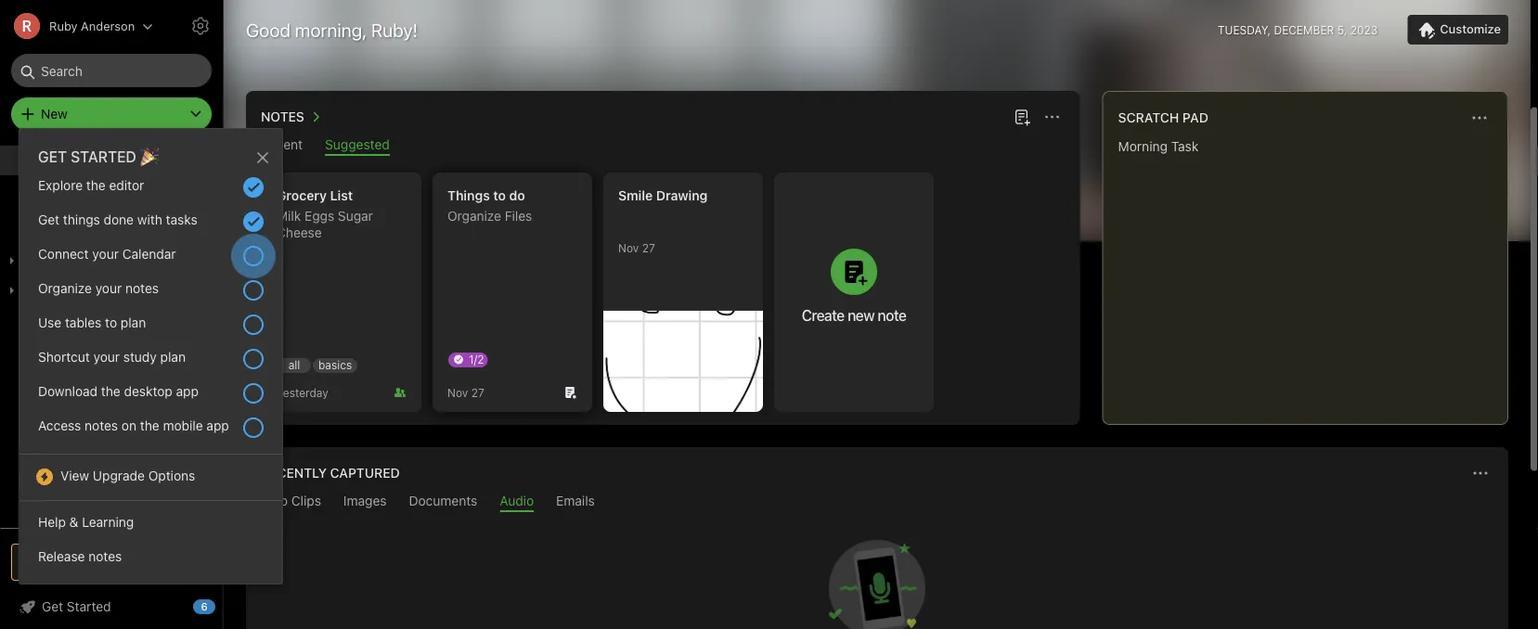 Task type: describe. For each thing, give the bounding box(es) containing it.
editor
[[109, 177, 144, 193]]

audio
[[500, 494, 534, 509]]

release notes link
[[20, 543, 282, 578]]

get for get started
[[42, 599, 63, 615]]

files
[[505, 208, 532, 224]]

access
[[38, 418, 81, 433]]

tasks button
[[0, 205, 222, 235]]

1 horizontal spatial app
[[207, 418, 229, 433]]

good
[[246, 19, 291, 40]]

( for trash
[[79, 354, 83, 368]]

emails tab
[[556, 494, 595, 513]]

0
[[83, 354, 91, 368]]

started
[[67, 599, 111, 615]]

use tables to plan
[[38, 315, 146, 330]]

the for explore
[[86, 177, 106, 193]]

tab list for notes
[[250, 137, 1077, 156]]

mobile
[[163, 418, 203, 433]]

web clips
[[261, 494, 321, 509]]

ruby anderson
[[49, 19, 135, 33]]

) for notes
[[93, 183, 98, 197]]

get started
[[42, 599, 111, 615]]

0 vertical spatial upgrade
[[93, 468, 145, 484]]

access notes on the mobile app
[[38, 418, 229, 433]]

milk
[[277, 208, 301, 224]]

home
[[41, 153, 76, 168]]

access notes on the mobile app link
[[20, 412, 282, 447]]

december
[[1275, 23, 1335, 36]]

Account field
[[0, 7, 153, 45]]

notebooks
[[42, 253, 107, 268]]

note
[[878, 306, 907, 324]]

6
[[201, 601, 208, 613]]

0 horizontal spatial organize
[[38, 280, 92, 296]]

notes for access
[[85, 418, 118, 433]]

1 vertical spatial nov 27
[[448, 386, 485, 399]]

with inside shared with me link
[[87, 313, 112, 328]]

Start writing… text field
[[1119, 138, 1507, 410]]

notes button
[[257, 106, 327, 128]]

explore
[[38, 177, 83, 193]]

( for notes
[[81, 183, 86, 197]]

grocery
[[277, 188, 327, 203]]

more actions image
[[1470, 462, 1492, 485]]

download the desktop app link
[[20, 378, 282, 412]]

web
[[261, 494, 288, 509]]

1 vertical spatial to
[[105, 315, 117, 330]]

audio tab panel
[[246, 513, 1509, 630]]

download the desktop app
[[38, 384, 199, 399]]

download
[[38, 384, 98, 399]]

shortcut your study plan link
[[20, 344, 282, 378]]

connect your calendar
[[38, 246, 176, 261]]

me
[[115, 313, 134, 328]]

eggs
[[305, 208, 334, 224]]

tuesday,
[[1218, 23, 1271, 36]]

get
[[38, 148, 67, 166]]

3
[[86, 183, 93, 197]]

desktop
[[124, 384, 173, 399]]

dropdown list menu containing view upgrade options
[[20, 462, 282, 509]]

explore the editor link
[[20, 172, 282, 206]]

learning
[[82, 515, 134, 530]]

help & learning link
[[20, 509, 282, 543]]

more actions image inside field
[[1469, 107, 1491, 129]]

the for download
[[101, 384, 121, 399]]

get started 🎉
[[38, 148, 155, 166]]

release notes
[[38, 549, 122, 564]]

upgrade inside popup button
[[96, 555, 151, 570]]

all
[[288, 359, 300, 372]]

connect your calendar link
[[20, 235, 282, 278]]

drawing
[[656, 188, 708, 203]]

notes for notes
[[261, 109, 304, 124]]

organize your notes link
[[20, 275, 282, 309]]

organize inside things to do organize files
[[448, 208, 501, 224]]

more actions field for recently captured
[[1468, 461, 1494, 487]]

calendar
[[122, 246, 176, 261]]

things
[[63, 212, 100, 227]]

Help and Learning task checklist field
[[0, 593, 223, 622]]

recently captured
[[261, 466, 400, 481]]

plan for use tables to plan
[[121, 315, 146, 330]]

anderson
[[81, 19, 135, 33]]

shared
[[41, 313, 83, 328]]

list
[[330, 188, 353, 203]]

to inside things to do organize files
[[493, 188, 506, 203]]

home link
[[0, 146, 223, 176]]

smile drawing
[[619, 188, 708, 203]]

shortcut your study plan
[[38, 349, 186, 365]]

recently captured button
[[257, 462, 400, 485]]

help & learning
[[38, 515, 134, 530]]

captured
[[330, 466, 400, 481]]

help
[[38, 515, 66, 530]]

good morning, ruby!
[[246, 19, 418, 40]]

Search text field
[[24, 54, 199, 87]]



Task type: locate. For each thing, give the bounding box(es) containing it.
documents
[[409, 494, 478, 509]]

1 vertical spatial (
[[79, 354, 83, 368]]

notes inside organize your notes link
[[125, 280, 159, 296]]

connect
[[38, 246, 89, 261]]

scratch pad
[[1119, 110, 1209, 125]]

1 dropdown list menu from the top
[[20, 172, 282, 462]]

0 horizontal spatial 27
[[471, 386, 485, 399]]

1 vertical spatial 27
[[471, 386, 485, 399]]

nov 27 down 1/2
[[448, 386, 485, 399]]

customize button
[[1408, 15, 1509, 45]]

tags button
[[0, 276, 222, 306]]

get inside help and learning task checklist field
[[42, 599, 63, 615]]

ruby
[[49, 19, 78, 33]]

do
[[509, 188, 525, 203]]

plan
[[121, 315, 146, 330], [160, 349, 186, 365]]

upgrade button
[[11, 544, 212, 581]]

tasks
[[41, 212, 75, 228]]

the right the on
[[140, 418, 159, 433]]

2023
[[1351, 23, 1378, 36]]

the down shortcut your study plan
[[101, 384, 121, 399]]

get left things
[[38, 212, 60, 227]]

1 vertical spatial app
[[207, 418, 229, 433]]

notes for release
[[88, 549, 122, 564]]

2 tab list from the top
[[250, 494, 1505, 513]]

your down notebooks link
[[95, 280, 122, 296]]

yesterday
[[277, 386, 329, 399]]

1 horizontal spatial nov
[[619, 241, 639, 254]]

2 vertical spatial notes
[[88, 549, 122, 564]]

( up things
[[81, 183, 86, 197]]

1 horizontal spatial 27
[[642, 241, 655, 254]]

2 dropdown list menu from the top
[[20, 462, 282, 509]]

1 vertical spatial with
[[87, 313, 112, 328]]

plan up study
[[121, 315, 146, 330]]

to right tables
[[105, 315, 117, 330]]

your right 0
[[93, 349, 120, 365]]

notes inside button
[[261, 109, 304, 124]]

1 tab list from the top
[[250, 137, 1077, 156]]

0 horizontal spatial notes
[[41, 182, 76, 198]]

0 vertical spatial )
[[93, 183, 98, 197]]

)
[[93, 183, 98, 197], [91, 354, 96, 368]]

1 horizontal spatial notes
[[261, 109, 304, 124]]

tab list for recently captured
[[250, 494, 1505, 513]]

morning,
[[295, 19, 367, 40]]

&
[[69, 515, 78, 530]]

organize down things
[[448, 208, 501, 224]]

nov 27 down smile
[[619, 241, 655, 254]]

more actions field for scratch pad
[[1467, 105, 1493, 131]]

release
[[38, 549, 85, 564]]

1 vertical spatial notes
[[85, 418, 118, 433]]

3 dropdown list menu from the top
[[20, 509, 282, 578]]

app
[[176, 384, 199, 399], [207, 418, 229, 433]]

things to do organize files
[[448, 188, 532, 224]]

your down tasks button
[[92, 246, 119, 261]]

emails
[[556, 494, 595, 509]]

1 vertical spatial plan
[[160, 349, 186, 365]]

more actions image
[[1042, 106, 1064, 128], [1469, 107, 1491, 129]]

0 horizontal spatial more actions image
[[1042, 106, 1064, 128]]

smile
[[619, 188, 653, 203]]

sugar
[[338, 208, 373, 224]]

5,
[[1338, 23, 1348, 36]]

basics
[[319, 359, 352, 372]]

done
[[104, 212, 134, 227]]

app up mobile
[[176, 384, 199, 399]]

pad
[[1183, 110, 1209, 125]]

notes left the on
[[85, 418, 118, 433]]

use
[[38, 315, 61, 330]]

create new note button
[[775, 173, 934, 412]]

0 vertical spatial your
[[92, 246, 119, 261]]

scratch
[[1119, 110, 1180, 125]]

tab list containing web clips
[[250, 494, 1505, 513]]

1 horizontal spatial to
[[493, 188, 506, 203]]

0 vertical spatial notes
[[261, 109, 304, 124]]

notes down connect your calendar link
[[125, 280, 159, 296]]

your for organize
[[95, 280, 122, 296]]

organize
[[448, 208, 501, 224], [38, 280, 92, 296]]

the down get started 🎉
[[86, 177, 106, 193]]

plan right study
[[160, 349, 186, 365]]

2 vertical spatial the
[[140, 418, 159, 433]]

1 vertical spatial the
[[101, 384, 121, 399]]

upgrade
[[93, 468, 145, 484], [96, 555, 151, 570]]

suggested tab
[[325, 137, 390, 156]]

notes ( 3 )
[[41, 182, 98, 198]]

images
[[344, 494, 387, 509]]

0 vertical spatial the
[[86, 177, 106, 193]]

upgrade down the learning
[[96, 555, 151, 570]]

notes inside release notes link
[[88, 549, 122, 564]]

expand tags image
[[5, 283, 20, 298]]

create
[[802, 306, 845, 324]]

0 vertical spatial tab list
[[250, 137, 1077, 156]]

shared with me link
[[0, 306, 222, 335]]

0 vertical spatial nov
[[619, 241, 639, 254]]

organize your notes
[[38, 280, 159, 296]]

) right 'shortcut'
[[91, 354, 96, 368]]

view
[[60, 468, 89, 484]]

None search field
[[24, 54, 199, 87]]

0 vertical spatial (
[[81, 183, 86, 197]]

to left do
[[493, 188, 506, 203]]

tuesday, december 5, 2023
[[1218, 23, 1378, 36]]

things
[[448, 188, 490, 203]]

( inside trash ( 0 )
[[79, 354, 83, 368]]

1 vertical spatial tab list
[[250, 494, 1505, 513]]

upgrade right view
[[93, 468, 145, 484]]

documents tab
[[409, 494, 478, 513]]

your for shortcut
[[93, 349, 120, 365]]

trash ( 0 )
[[41, 353, 96, 369]]

) inside trash ( 0 )
[[91, 354, 96, 368]]

tab list
[[250, 137, 1077, 156], [250, 494, 1505, 513]]

started
[[71, 148, 136, 166]]

1 vertical spatial upgrade
[[96, 555, 151, 570]]

1 horizontal spatial organize
[[448, 208, 501, 224]]

web clips tab
[[261, 494, 321, 513]]

notes inside the access notes on the mobile app link
[[85, 418, 118, 433]]

( right trash
[[79, 354, 83, 368]]

settings image
[[189, 15, 212, 37]]

recent
[[261, 137, 303, 152]]

1 vertical spatial organize
[[38, 280, 92, 296]]

( inside notes ( 3 )
[[81, 183, 86, 197]]

your
[[92, 246, 119, 261], [95, 280, 122, 296], [93, 349, 120, 365]]

grocery list milk eggs sugar cheese
[[277, 188, 373, 241]]

1 vertical spatial get
[[42, 599, 63, 615]]

get left "started"
[[42, 599, 63, 615]]

0 horizontal spatial app
[[176, 384, 199, 399]]

notes down the learning
[[88, 549, 122, 564]]

scratch pad button
[[1115, 107, 1209, 129]]

notes
[[261, 109, 304, 124], [41, 182, 76, 198]]

0 vertical spatial notes
[[125, 280, 159, 296]]

to
[[493, 188, 506, 203], [105, 315, 117, 330]]

your for connect
[[92, 246, 119, 261]]

click to collapse image
[[216, 595, 230, 618]]

1 horizontal spatial plan
[[160, 349, 186, 365]]

dropdown list menu
[[20, 172, 282, 462], [20, 462, 282, 509], [20, 509, 282, 578]]

get for get things done with tasks
[[38, 212, 60, 227]]

dropdown list menu containing explore the editor
[[20, 172, 282, 462]]

ruby!
[[371, 19, 418, 40]]

0 horizontal spatial plan
[[121, 315, 146, 330]]

1 horizontal spatial with
[[137, 212, 162, 227]]

1 vertical spatial your
[[95, 280, 122, 296]]

get things done with tasks
[[38, 212, 197, 227]]

0 horizontal spatial to
[[105, 315, 117, 330]]

27
[[642, 241, 655, 254], [471, 386, 485, 399]]

0 horizontal spatial nov 27
[[448, 386, 485, 399]]

0 vertical spatial with
[[137, 212, 162, 227]]

0 vertical spatial nov 27
[[619, 241, 655, 254]]

new
[[41, 106, 68, 122]]

) for trash
[[91, 354, 96, 368]]

thumbnail image
[[604, 311, 763, 412]]

27 down 1/2
[[471, 386, 485, 399]]

1 vertical spatial nov
[[448, 386, 468, 399]]

More actions field
[[1040, 104, 1066, 130], [1467, 105, 1493, 131], [1468, 461, 1494, 487]]

with down 'explore the editor' link
[[137, 212, 162, 227]]

notes down home
[[41, 182, 76, 198]]

audio tab
[[500, 494, 534, 513]]

notes for notes ( 3 )
[[41, 182, 76, 198]]

with left me
[[87, 313, 112, 328]]

get things done with tasks link
[[20, 206, 282, 241]]

suggested tab panel
[[246, 156, 1081, 425]]

shortcut
[[38, 349, 90, 365]]

tab list containing recent
[[250, 137, 1077, 156]]

plan for shortcut your study plan
[[160, 349, 186, 365]]

0 horizontal spatial nov
[[448, 386, 468, 399]]

🎉
[[140, 148, 155, 166]]

1/2
[[469, 353, 484, 366]]

recently
[[261, 466, 327, 481]]

dropdown list menu containing help & learning
[[20, 509, 282, 578]]

use tables to plan link
[[20, 309, 282, 344]]

1 horizontal spatial nov 27
[[619, 241, 655, 254]]

0 vertical spatial plan
[[121, 315, 146, 330]]

recent tab
[[261, 137, 303, 156]]

new button
[[11, 98, 212, 131]]

customize
[[1441, 22, 1502, 36]]

with inside the "get things done with tasks" link
[[137, 212, 162, 227]]

(
[[81, 183, 86, 197], [79, 354, 83, 368]]

0 vertical spatial get
[[38, 212, 60, 227]]

organize down notebooks
[[38, 280, 92, 296]]

view upgrade options link
[[20, 462, 282, 493]]

2 vertical spatial your
[[93, 349, 120, 365]]

create new note
[[802, 306, 907, 324]]

) inside notes ( 3 )
[[93, 183, 98, 197]]

0 vertical spatial app
[[176, 384, 199, 399]]

notes up recent at the top left of page
[[261, 109, 304, 124]]

1 vertical spatial )
[[91, 354, 96, 368]]

images tab
[[344, 494, 387, 513]]

0 vertical spatial to
[[493, 188, 506, 203]]

0 horizontal spatial with
[[87, 313, 112, 328]]

explore the editor
[[38, 177, 144, 193]]

app right mobile
[[207, 418, 229, 433]]

tasks
[[166, 212, 197, 227]]

get
[[38, 212, 60, 227], [42, 599, 63, 615]]

options
[[148, 468, 195, 484]]

1 horizontal spatial more actions image
[[1469, 107, 1491, 129]]

nov 27
[[619, 241, 655, 254], [448, 386, 485, 399]]

0 vertical spatial organize
[[448, 208, 501, 224]]

) left editor at the left top of the page
[[93, 183, 98, 197]]

on
[[122, 418, 137, 433]]

trash
[[41, 353, 74, 369]]

expand notebooks image
[[5, 254, 20, 268]]

tree containing home
[[0, 146, 223, 528]]

1 vertical spatial notes
[[41, 182, 76, 198]]

suggested
[[325, 137, 390, 152]]

0 vertical spatial 27
[[642, 241, 655, 254]]

tree
[[0, 146, 223, 528]]

view upgrade options
[[60, 468, 195, 484]]

27 down smile
[[642, 241, 655, 254]]



Task type: vqa. For each thing, say whether or not it's contained in the screenshot.
Suggested tab
yes



